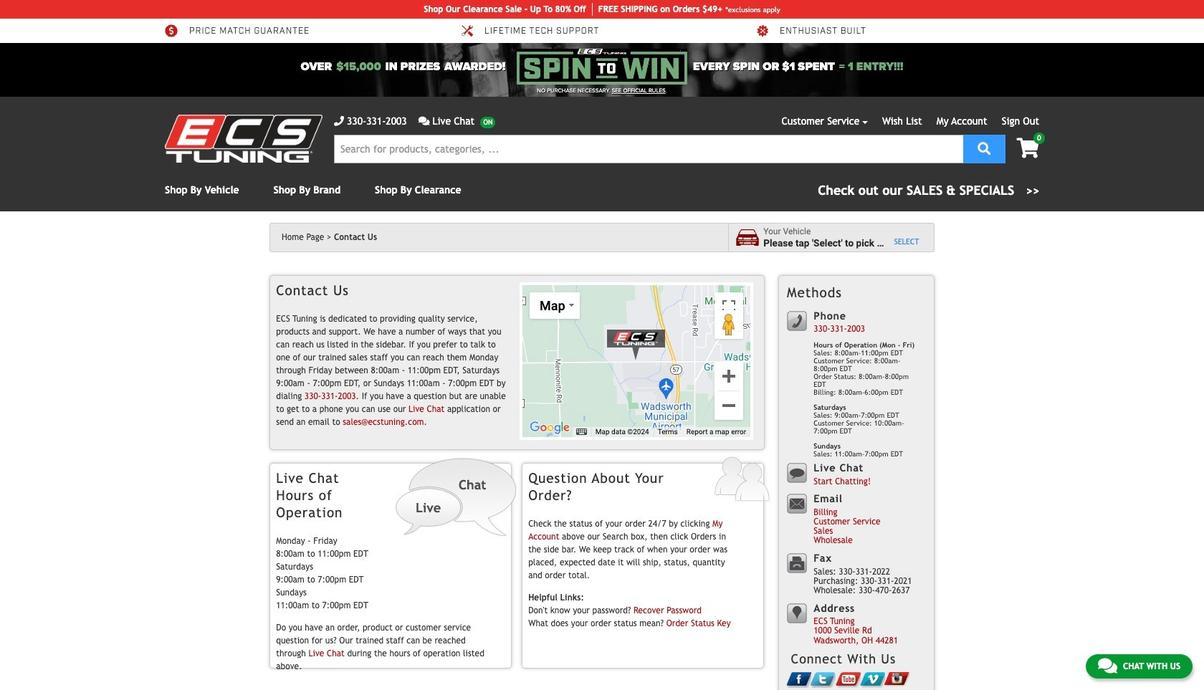 Task type: vqa. For each thing, say whether or not it's contained in the screenshot.
Keyboard shortcuts image
yes



Task type: locate. For each thing, give the bounding box(es) containing it.
1 vertical spatial comments image
[[1099, 658, 1118, 675]]

comments image
[[419, 116, 430, 126], [1099, 658, 1118, 675]]

phone image
[[334, 116, 344, 126]]

map region
[[523, 285, 751, 437]]

ecs tuning image
[[165, 115, 323, 163], [601, 325, 673, 361]]

google image
[[526, 419, 574, 437]]

0 vertical spatial comments image
[[419, 116, 430, 126]]

my account image
[[714, 457, 771, 503]]

1 horizontal spatial ecs tuning image
[[601, 325, 673, 361]]

0 horizontal spatial comments image
[[419, 116, 430, 126]]

0 horizontal spatial ecs tuning image
[[165, 115, 323, 163]]



Task type: describe. For each thing, give the bounding box(es) containing it.
ecs tuning 'spin to win' contest logo image
[[517, 49, 688, 85]]

1 vertical spatial ecs tuning image
[[601, 325, 673, 361]]

0 vertical spatial ecs tuning image
[[165, 115, 323, 163]]

live chat bubbles image
[[394, 457, 519, 538]]

1 horizontal spatial comments image
[[1099, 658, 1118, 675]]

search image
[[978, 142, 991, 155]]

keyboard shortcuts image
[[577, 429, 587, 435]]

shopping cart image
[[1017, 138, 1040, 158]]

Search text field
[[334, 135, 964, 164]]



